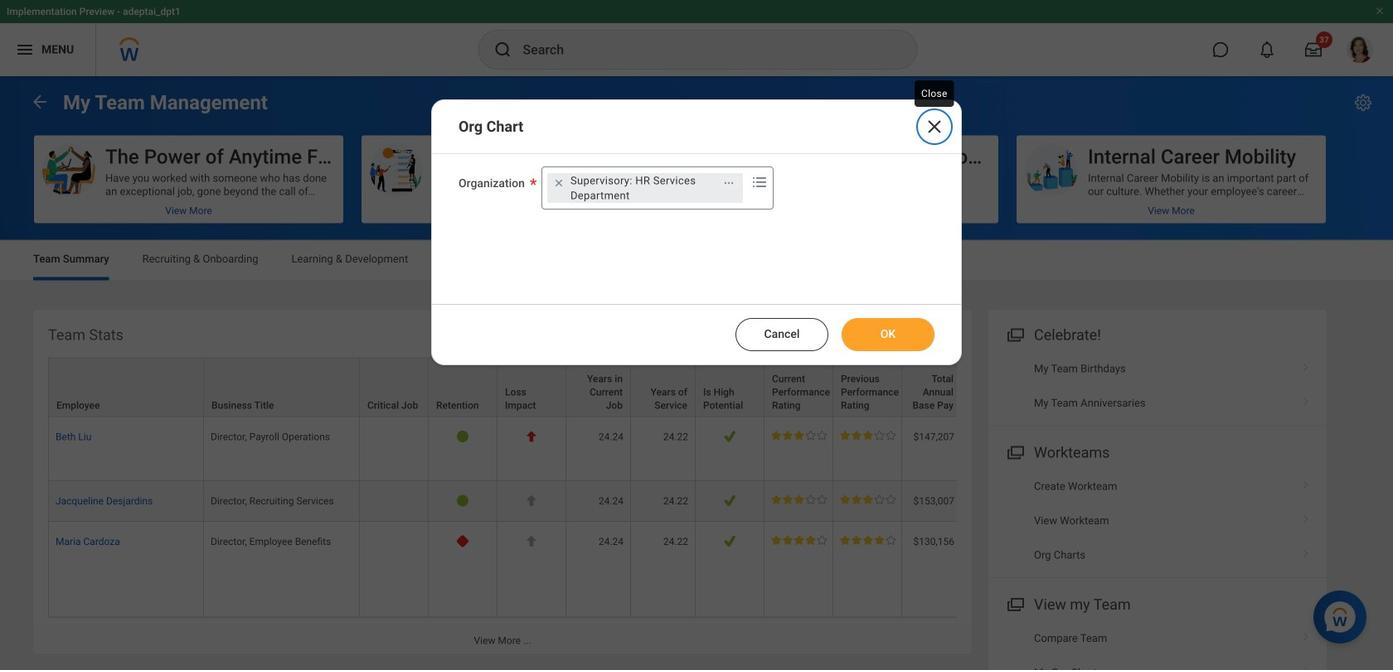 Task type: describe. For each thing, give the bounding box(es) containing it.
x small image
[[551, 175, 567, 192]]

3 row from the top
[[48, 482, 1337, 522]]

4 row from the top
[[48, 522, 1337, 618]]

menu group image
[[1003, 593, 1026, 615]]

list for first chevron right icon from the top's menu group icon
[[989, 352, 1327, 421]]

meets expectations - performance in line with a solid team contributor. image for the worker has been assessed as having high potential. image for the loss of this employee would be moderate or significant to the organization. image
[[771, 495, 827, 505]]

the loss of this employee would be catastrophic or critical to the organization. image
[[525, 431, 538, 443]]

related actions image
[[723, 177, 735, 189]]

4 chevron right image from the top
[[1295, 661, 1317, 671]]

prompts image
[[750, 172, 770, 192]]

this worker has a high retention risk - immediate action needed. image
[[456, 536, 469, 548]]

the loss of this employee would be moderate or significant to the organization. image
[[525, 536, 538, 548]]

1 chevron right image from the top
[[1295, 391, 1317, 408]]

inbox large image
[[1305, 41, 1322, 58]]

1 chevron right image from the top
[[1295, 357, 1317, 374]]

menu group image for second chevron right icon from the bottom
[[1003, 441, 1026, 463]]

exceeds expectations - performance is excellent and generally surpassed expectations and required little to no supervision. image
[[771, 536, 827, 546]]

meets expectations - performance in line with a solid team contributor. image for the worker has been assessed as having high potential. image related to the loss of this employee would be catastrophic or critical to the organization. image
[[771, 431, 827, 441]]

previous page image
[[30, 92, 50, 112]]

menu group image for first chevron right icon from the top
[[1003, 323, 1026, 345]]

supervisory: hr services department element
[[571, 173, 714, 203]]

list for menu group image
[[989, 622, 1327, 671]]

list for menu group icon for second chevron right icon from the bottom
[[989, 470, 1327, 573]]

search image
[[493, 40, 513, 60]]

this worker has low retention risk. image for the loss of this employee would be moderate or significant to the organization. image
[[456, 495, 469, 507]]

close environment banner image
[[1375, 6, 1385, 16]]

2 row from the top
[[48, 418, 1337, 482]]

1 row from the top
[[48, 358, 1337, 418]]

profile logan mcneil element
[[1337, 32, 1383, 68]]

2 chevron right image from the top
[[1295, 544, 1317, 560]]



Task type: vqa. For each thing, say whether or not it's contained in the screenshot.
topmost THIS WORKER HAS LOW RETENTION RISK. icon
yes



Task type: locate. For each thing, give the bounding box(es) containing it.
chevron right image
[[1295, 357, 1317, 374], [1295, 475, 1317, 491], [1295, 509, 1317, 526]]

1 vertical spatial menu group image
[[1003, 441, 1026, 463]]

1 meets expectations - performance in line with a solid team contributor. image from the top
[[771, 431, 827, 441]]

1 vertical spatial chevron right image
[[1295, 475, 1317, 491]]

2 the worker has been assessed as having high potential. image from the top
[[724, 495, 736, 507]]

row
[[48, 358, 1337, 418], [48, 418, 1337, 482], [48, 482, 1337, 522], [48, 522, 1337, 618]]

team stats element
[[33, 311, 1337, 655]]

this worker has low retention risk. image for the loss of this employee would be catastrophic or critical to the organization. image
[[456, 431, 469, 443]]

1 list from the top
[[989, 352, 1327, 421]]

3 chevron right image from the top
[[1295, 509, 1317, 526]]

dialog
[[431, 100, 962, 366]]

1 vertical spatial meets expectations - performance in line with a solid team contributor. image
[[771, 495, 827, 505]]

3 the worker has been assessed as having high potential. image from the top
[[724, 536, 736, 548]]

notifications large image
[[1259, 41, 1275, 58]]

the worker has been assessed as having high potential. image for the loss of this employee would be moderate or significant to the organization. image
[[724, 495, 736, 507]]

1 menu group image from the top
[[1003, 323, 1026, 345]]

this worker has low retention risk. image left the loss of this employee would be catastrophic or critical to the organization. image
[[456, 431, 469, 443]]

0 vertical spatial list
[[989, 352, 1327, 421]]

2 vertical spatial chevron right image
[[1295, 509, 1317, 526]]

2 vertical spatial the worker has been assessed as having high potential. image
[[724, 536, 736, 548]]

3 list from the top
[[989, 622, 1327, 671]]

menu group image
[[1003, 323, 1026, 345], [1003, 441, 1026, 463]]

1 cell from the top
[[360, 418, 429, 482]]

cell for this worker has low retention risk. image associated with the loss of this employee would be catastrophic or critical to the organization. image
[[360, 418, 429, 482]]

x image
[[925, 117, 945, 137]]

configure this page image
[[1353, 93, 1373, 113]]

0 vertical spatial chevron right image
[[1295, 357, 1317, 374]]

0 vertical spatial menu group image
[[1003, 323, 1026, 345]]

banner
[[0, 0, 1393, 76]]

3 cell from the top
[[360, 522, 429, 618]]

tab list
[[17, 241, 1377, 281]]

2 vertical spatial list
[[989, 622, 1327, 671]]

the worker has been assessed as having high potential. image
[[724, 431, 736, 443], [724, 495, 736, 507], [724, 536, 736, 548]]

the loss of this employee would be moderate or significant to the organization. image
[[525, 495, 538, 507]]

1 vertical spatial list
[[989, 470, 1327, 573]]

2 list from the top
[[989, 470, 1327, 573]]

0 vertical spatial meets expectations - performance in line with a solid team contributor. image
[[771, 431, 827, 441]]

2 cell from the top
[[360, 482, 429, 522]]

the worker has been assessed as having high potential. image for the loss of this employee would be catastrophic or critical to the organization. image
[[724, 431, 736, 443]]

2 this worker has low retention risk. image from the top
[[456, 495, 469, 507]]

this worker has low retention risk. image
[[456, 431, 469, 443], [456, 495, 469, 507]]

this worker has low retention risk. image up this worker has a high retention risk - immediate action needed. image
[[456, 495, 469, 507]]

0 vertical spatial the worker has been assessed as having high potential. image
[[724, 431, 736, 443]]

cell for this worker has a high retention risk - immediate action needed. image
[[360, 522, 429, 618]]

1 this worker has low retention risk. image from the top
[[456, 431, 469, 443]]

2 chevron right image from the top
[[1295, 475, 1317, 491]]

the worker has been assessed as having high potential. image for the loss of this employee would be moderate or significant to the organization. icon
[[724, 536, 736, 548]]

tooltip
[[911, 77, 958, 110]]

1 the worker has been assessed as having high potential. image from the top
[[724, 431, 736, 443]]

0 vertical spatial this worker has low retention risk. image
[[456, 431, 469, 443]]

supervisory: hr services department, press delete to clear value. option
[[547, 173, 743, 203]]

cell for this worker has low retention risk. image related to the loss of this employee would be moderate or significant to the organization. image
[[360, 482, 429, 522]]

main content
[[0, 76, 1393, 671]]

1 vertical spatial the worker has been assessed as having high potential. image
[[724, 495, 736, 507]]

2 meets expectations - performance in line with a solid team contributor. image from the top
[[771, 495, 827, 505]]

chevron right image
[[1295, 391, 1317, 408], [1295, 544, 1317, 560], [1295, 627, 1317, 643], [1295, 661, 1317, 671]]

3 chevron right image from the top
[[1295, 627, 1317, 643]]

meets expectations - performance in line with a solid team contributor. image
[[771, 431, 827, 441], [771, 495, 827, 505]]

cell
[[360, 418, 429, 482], [360, 482, 429, 522], [360, 522, 429, 618]]

1 vertical spatial this worker has low retention risk. image
[[456, 495, 469, 507]]

2 menu group image from the top
[[1003, 441, 1026, 463]]

list
[[989, 352, 1327, 421], [989, 470, 1327, 573], [989, 622, 1327, 671]]



